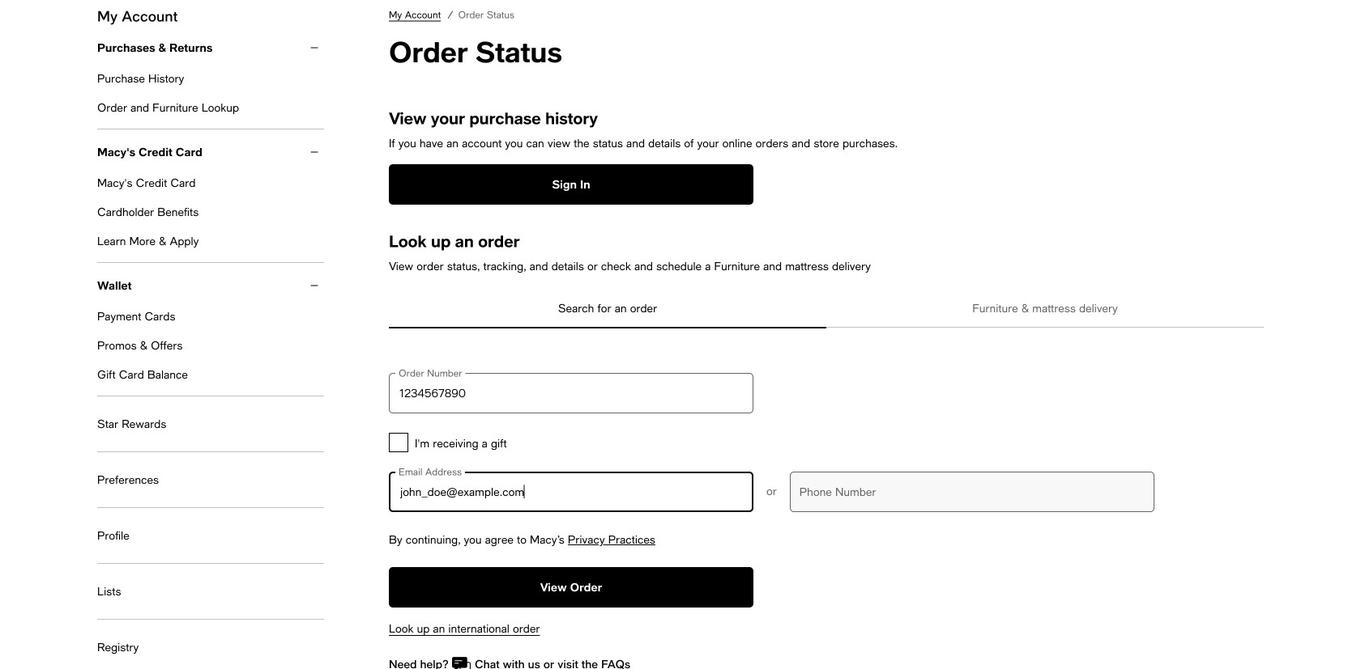Task type: describe. For each thing, give the bounding box(es) containing it.
open image
[[305, 276, 324, 296]]

1 open image from the top
[[305, 38, 324, 58]]

2 open image from the top
[[305, 143, 324, 162]]



Task type: locate. For each thing, give the bounding box(es) containing it.
main content
[[389, 361, 1264, 608]]

open image
[[305, 38, 324, 58], [305, 143, 324, 162]]

  email field
[[389, 472, 753, 513]]

tab list
[[389, 301, 1264, 327]]

  text field
[[389, 373, 753, 414]]

I'm receiving a gift checkbox
[[389, 433, 408, 453]]

0 vertical spatial open image
[[305, 38, 324, 58]]

1 vertical spatial open image
[[305, 143, 324, 162]]

  telephone field
[[790, 472, 1154, 513]]



Task type: vqa. For each thing, say whether or not it's contained in the screenshot.
first open icon from the bottom of the page
yes



